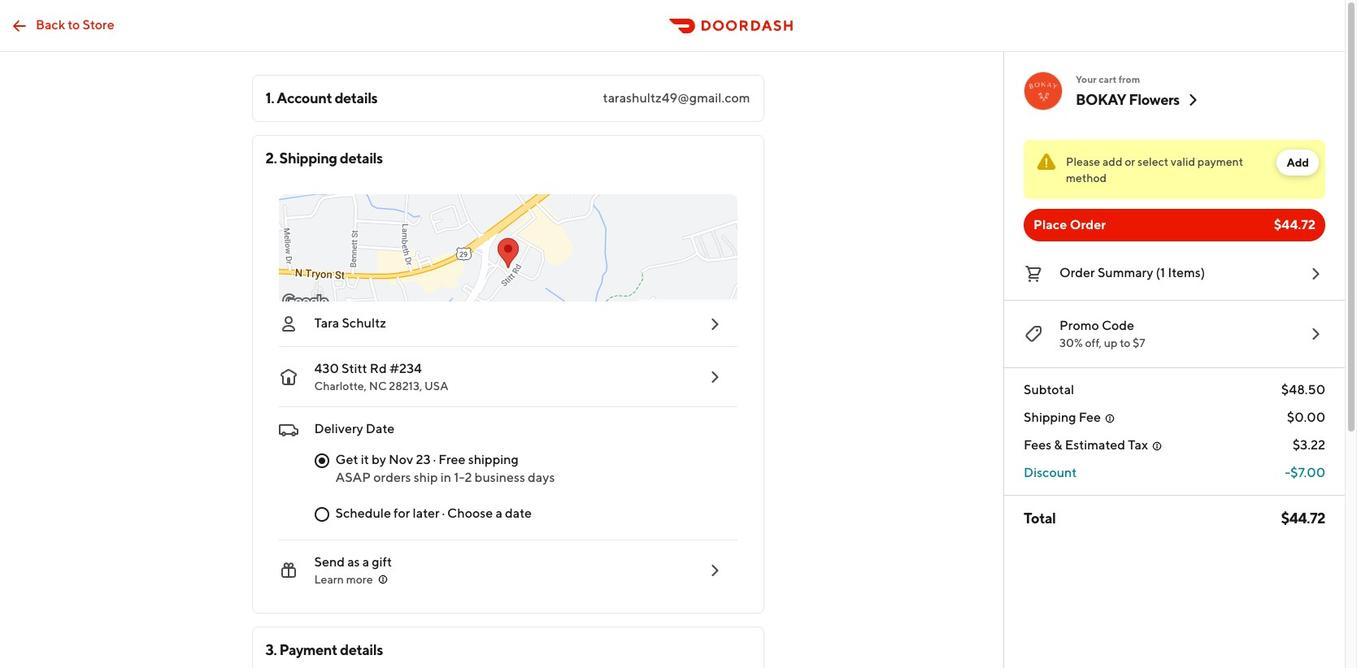 Task type: describe. For each thing, give the bounding box(es) containing it.
1 vertical spatial a
[[362, 555, 369, 570]]

#234
[[389, 361, 422, 377]]

delivery date
[[314, 421, 395, 437]]

promo
[[1060, 318, 1099, 333]]

tax
[[1128, 437, 1148, 453]]

orders
[[373, 470, 411, 485]]

please add or select valid payment method
[[1066, 155, 1243, 185]]

more
[[346, 573, 373, 586]]

gift
[[372, 555, 392, 570]]

add button
[[1277, 150, 1319, 176]]

2
[[465, 470, 472, 485]]

promo code 30% off, up to $7
[[1060, 318, 1146, 350]]

it
[[361, 452, 369, 468]]

430 stitt rd #234 charlotte,  nc 28213,  usa
[[314, 361, 448, 393]]

order summary (1 items) button
[[1024, 261, 1325, 287]]

get
[[335, 452, 358, 468]]

send as a gift
[[314, 555, 392, 570]]

430
[[314, 361, 339, 377]]

usa
[[425, 380, 448, 393]]

in
[[441, 470, 451, 485]]

by
[[372, 452, 386, 468]]

estimated
[[1065, 437, 1125, 453]]

add
[[1287, 156, 1309, 169]]

details for 1. account details
[[335, 89, 378, 107]]

delivery
[[314, 421, 363, 437]]

business
[[475, 470, 525, 485]]

bokay flowers
[[1076, 91, 1180, 108]]

&
[[1054, 437, 1063, 453]]

cart
[[1099, 73, 1117, 85]]

0 vertical spatial a
[[496, 506, 502, 521]]

option group containing get it by nov 23
[[314, 451, 724, 538]]

28213,
[[389, 380, 422, 393]]

for
[[394, 506, 410, 521]]

tarashultz49@gmail.com
[[603, 90, 750, 106]]

payment
[[1198, 155, 1243, 168]]

1 vertical spatial ·
[[442, 506, 445, 521]]

to inside promo code 30% off, up to $7
[[1120, 337, 1131, 350]]

learn more
[[314, 573, 373, 586]]

please
[[1066, 155, 1100, 168]]

off,
[[1085, 337, 1102, 350]]

select
[[1138, 155, 1169, 168]]

date
[[366, 421, 395, 437]]

valid
[[1171, 155, 1195, 168]]

details for 3. payment details
[[340, 642, 383, 659]]

learn more button
[[314, 572, 389, 588]]

$0.00
[[1287, 410, 1325, 425]]

get it by nov 23 · free shipping asap orders ship in 1-2 business days
[[335, 452, 555, 485]]

subtotal
[[1024, 382, 1074, 398]]

order inside order summary (1 items) button
[[1060, 265, 1095, 281]]

days
[[528, 470, 555, 485]]

shipping
[[468, 452, 519, 468]]

tara schultz button
[[266, 302, 737, 347]]

details for 2. shipping details
[[340, 150, 383, 167]]

choose
[[447, 506, 493, 521]]

$48.50
[[1281, 382, 1325, 398]]



Task type: locate. For each thing, give the bounding box(es) containing it.
1 vertical spatial details
[[340, 150, 383, 167]]

charlotte,
[[314, 380, 367, 393]]

3. payment details
[[266, 642, 383, 659]]

code
[[1102, 318, 1134, 333]]

learn
[[314, 573, 344, 586]]

a right the as
[[362, 555, 369, 570]]

a
[[496, 506, 502, 521], [362, 555, 369, 570]]

0 vertical spatial to
[[68, 17, 80, 32]]

1-
[[454, 470, 465, 485]]

or
[[1125, 155, 1135, 168]]

stitt
[[341, 361, 367, 377]]

send
[[314, 555, 345, 570]]

0 horizontal spatial ·
[[433, 452, 436, 468]]

schedule
[[335, 506, 391, 521]]

(1
[[1156, 265, 1165, 281]]

rd
[[370, 361, 387, 377]]

free
[[438, 452, 466, 468]]

order
[[1070, 217, 1106, 233], [1060, 265, 1095, 281]]

discount
[[1024, 465, 1077, 481]]

2. shipping details
[[266, 150, 383, 167]]

2. shipping
[[266, 150, 337, 167]]

$44.72
[[1274, 217, 1316, 233], [1281, 510, 1325, 527]]

bokay
[[1076, 91, 1126, 108]]

-
[[1285, 465, 1291, 481]]

place
[[1034, 217, 1067, 233]]

store
[[83, 17, 114, 32]]

· inside get it by nov 23 · free shipping asap orders ship in 1-2 business days
[[433, 452, 436, 468]]

· right 23
[[433, 452, 436, 468]]

shipping
[[1024, 410, 1076, 425]]

back
[[36, 17, 65, 32]]

0 vertical spatial ·
[[433, 452, 436, 468]]

30%
[[1060, 337, 1083, 350]]

1 vertical spatial to
[[1120, 337, 1131, 350]]

0 vertical spatial details
[[335, 89, 378, 107]]

1 vertical spatial $44.72
[[1281, 510, 1325, 527]]

tara
[[314, 316, 339, 331]]

schultz
[[342, 316, 386, 331]]

· right later
[[442, 506, 445, 521]]

1 horizontal spatial a
[[496, 506, 502, 521]]

asap
[[335, 470, 371, 485]]

1 horizontal spatial ·
[[442, 506, 445, 521]]

as
[[347, 555, 360, 570]]

$44.72 down '-$7.00'
[[1281, 510, 1325, 527]]

fee
[[1079, 410, 1101, 425]]

bokay flowers button
[[1076, 90, 1202, 110]]

0 vertical spatial order
[[1070, 217, 1106, 233]]

add
[[1103, 155, 1123, 168]]

fees & estimated
[[1024, 437, 1125, 453]]

your
[[1076, 73, 1097, 85]]

details right 1. account
[[335, 89, 378, 107]]

up
[[1104, 337, 1118, 350]]

$3.22
[[1293, 437, 1325, 453]]

to inside button
[[68, 17, 80, 32]]

$7.00
[[1291, 465, 1325, 481]]

1. account
[[266, 89, 332, 107]]

to right the back
[[68, 17, 80, 32]]

summary
[[1098, 265, 1153, 281]]

0 vertical spatial $44.72
[[1274, 217, 1316, 233]]

$7
[[1133, 337, 1146, 350]]

status
[[1024, 140, 1325, 199]]

a left date
[[496, 506, 502, 521]]

3. payment
[[266, 642, 337, 659]]

items)
[[1168, 265, 1205, 281]]

None radio
[[314, 454, 329, 468], [314, 507, 329, 522], [314, 454, 329, 468], [314, 507, 329, 522]]

order right place
[[1070, 217, 1106, 233]]

place order
[[1034, 217, 1106, 233]]

nov
[[389, 452, 413, 468]]

nc
[[369, 380, 387, 393]]

total
[[1024, 510, 1056, 527]]

flowers
[[1129, 91, 1180, 108]]

details
[[335, 89, 378, 107], [340, 150, 383, 167], [340, 642, 383, 659]]

1. account details
[[266, 89, 378, 107]]

back to store button
[[0, 9, 124, 42]]

your cart from
[[1076, 73, 1140, 85]]

details right '3. payment'
[[340, 642, 383, 659]]

fees
[[1024, 437, 1052, 453]]

option group
[[314, 451, 724, 538]]

1 horizontal spatial to
[[1120, 337, 1131, 350]]

ship
[[414, 470, 438, 485]]

-$7.00
[[1285, 465, 1325, 481]]

order summary (1 items)
[[1060, 265, 1205, 281]]

tara schultz
[[314, 316, 386, 331]]

method
[[1066, 172, 1107, 185]]

later
[[413, 506, 440, 521]]

back to store
[[36, 17, 114, 32]]

·
[[433, 452, 436, 468], [442, 506, 445, 521]]

2 vertical spatial details
[[340, 642, 383, 659]]

status containing please add or select valid payment method
[[1024, 140, 1325, 199]]

1 vertical spatial order
[[1060, 265, 1095, 281]]

details right "2. shipping"
[[340, 150, 383, 167]]

order left summary
[[1060, 265, 1095, 281]]

0 horizontal spatial to
[[68, 17, 80, 32]]

0 horizontal spatial a
[[362, 555, 369, 570]]

23
[[416, 452, 431, 468]]

from
[[1119, 73, 1140, 85]]

$44.72 down the add
[[1274, 217, 1316, 233]]

to left $7
[[1120, 337, 1131, 350]]

date
[[505, 506, 532, 521]]

schedule for later · choose a date
[[335, 506, 532, 521]]



Task type: vqa. For each thing, say whether or not it's contained in the screenshot.
'Reviews' button
no



